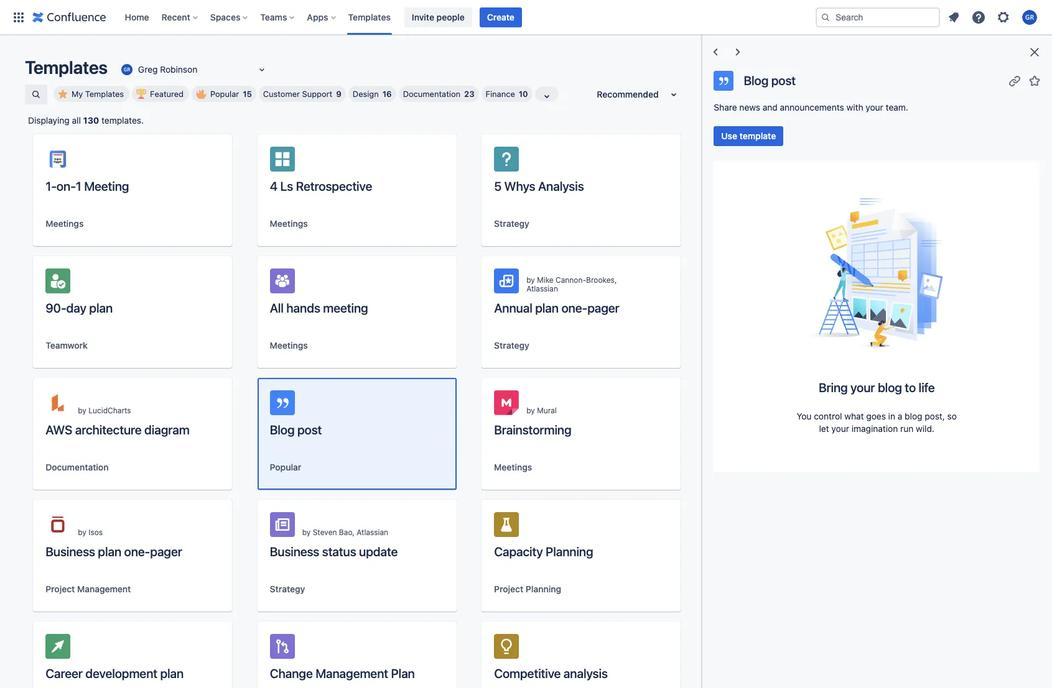 Task type: locate. For each thing, give the bounding box(es) containing it.
plan right day
[[89, 301, 113, 316]]

templates right my
[[85, 89, 124, 99]]

plan
[[391, 667, 415, 681]]

meetings
[[46, 218, 84, 229], [270, 218, 308, 229], [270, 340, 308, 351], [494, 462, 532, 473]]

recommended
[[597, 89, 659, 100]]

project inside button
[[46, 584, 75, 595]]

1 vertical spatial management
[[316, 667, 388, 681]]

atlassian
[[527, 284, 558, 294], [357, 528, 388, 538]]

blog post image
[[808, 198, 946, 348]]

use template
[[722, 131, 776, 141]]

hands
[[286, 301, 320, 316]]

templates
[[348, 12, 391, 22], [25, 57, 108, 78], [85, 89, 124, 99]]

template
[[740, 131, 776, 141]]

blog
[[878, 381, 902, 395], [905, 411, 923, 422]]

atlassian up the update
[[357, 528, 388, 538]]

templates right the apps popup button
[[348, 12, 391, 22]]

banner
[[0, 0, 1052, 35]]

banner containing home
[[0, 0, 1052, 35]]

1 horizontal spatial project
[[494, 584, 524, 595]]

1 horizontal spatial post
[[771, 73, 796, 87]]

management for project
[[77, 584, 131, 595]]

2 project from the left
[[494, 584, 524, 595]]

by
[[527, 276, 535, 285], [78, 406, 86, 416], [527, 406, 535, 416], [78, 528, 86, 538], [302, 528, 311, 538]]

imagination
[[852, 423, 898, 434]]

documentation for documentation 23
[[403, 89, 461, 99]]

1 vertical spatial strategy
[[494, 340, 530, 351]]

post up popular button
[[297, 423, 322, 437]]

teamwork
[[46, 340, 88, 351]]

plan down isos
[[98, 545, 121, 559]]

blog inside 'you control what goes in a blog post, so let your imagination run wild.'
[[905, 411, 923, 422]]

1 project from the left
[[46, 584, 75, 595]]

5
[[494, 179, 502, 194]]

what
[[845, 411, 864, 422]]

2 business from the left
[[270, 545, 319, 559]]

featured button
[[132, 86, 189, 102]]

displaying all 130 templates.
[[28, 115, 144, 126]]

management down business plan one-pager on the left of page
[[77, 584, 131, 595]]

strategy button down business status update
[[270, 584, 305, 596]]

settings icon image
[[996, 10, 1011, 25]]

0 vertical spatial your
[[866, 102, 884, 113]]

teamwork button
[[46, 340, 88, 352]]

spaces button
[[207, 7, 253, 27]]

0 vertical spatial management
[[77, 584, 131, 595]]

0 vertical spatial planning
[[546, 545, 593, 559]]

planning inside button
[[526, 584, 561, 595]]

documentation down aws
[[46, 462, 109, 473]]

meetings down brainstorming
[[494, 462, 532, 473]]

status
[[322, 545, 356, 559]]

blog right "a"
[[905, 411, 923, 422]]

1 horizontal spatial management
[[316, 667, 388, 681]]

0 horizontal spatial atlassian
[[357, 528, 388, 538]]

design
[[353, 89, 379, 99]]

1 vertical spatial strategy button
[[494, 340, 530, 352]]

your right with
[[866, 102, 884, 113]]

business status update
[[270, 545, 398, 559]]

0 vertical spatial strategy
[[494, 218, 530, 229]]

brainstorming
[[494, 423, 572, 437]]

0 horizontal spatial one-
[[124, 545, 150, 559]]

design 16
[[353, 89, 392, 99]]

so
[[948, 411, 957, 422]]

blog post
[[744, 73, 796, 87], [270, 423, 322, 437]]

0 horizontal spatial documentation
[[46, 462, 109, 473]]

meetings button down ls
[[270, 218, 308, 230]]

documentation left 23
[[403, 89, 461, 99]]

atlassian up annual plan one-pager
[[527, 284, 558, 294]]

pager for annual plan one-pager
[[588, 301, 620, 316]]

2 vertical spatial strategy button
[[270, 584, 305, 596]]

1 horizontal spatial popular
[[270, 462, 301, 473]]

1 horizontal spatial documentation
[[403, 89, 461, 99]]

one- up project management
[[124, 545, 150, 559]]

2 vertical spatial your
[[832, 423, 849, 434]]

project for capacity planning
[[494, 584, 524, 595]]

capacity
[[494, 545, 543, 559]]

open image
[[254, 62, 269, 77]]

1 vertical spatial post
[[297, 423, 322, 437]]

2 vertical spatial templates
[[85, 89, 124, 99]]

1 vertical spatial your
[[851, 381, 875, 395]]

post up and
[[771, 73, 796, 87]]

by left lucidcharts
[[78, 406, 86, 416]]

one-
[[562, 301, 588, 316], [124, 545, 150, 559]]

close image
[[1027, 45, 1042, 60]]

1 vertical spatial planning
[[526, 584, 561, 595]]

career development plan
[[46, 667, 184, 681]]

by left isos
[[78, 528, 86, 538]]

planning down capacity planning in the bottom of the page
[[526, 584, 561, 595]]

strategy down annual
[[494, 340, 530, 351]]

meetings button down brainstorming
[[494, 462, 532, 474]]

1 vertical spatial blog
[[905, 411, 923, 422]]

recent
[[162, 12, 190, 22]]

1 vertical spatial blog
[[270, 423, 295, 437]]

1
[[76, 179, 81, 194]]

0 horizontal spatial project
[[46, 584, 75, 595]]

1 vertical spatial documentation
[[46, 462, 109, 473]]

0 vertical spatial templates
[[348, 12, 391, 22]]

steven
[[313, 528, 337, 538]]

spaces
[[210, 12, 240, 22]]

bring your blog to life
[[819, 381, 935, 395]]

help icon image
[[971, 10, 986, 25]]

create
[[487, 12, 515, 22]]

1 horizontal spatial atlassian
[[527, 284, 558, 294]]

one- down by mike cannon-brookes, atlassian
[[562, 301, 588, 316]]

meetings down all
[[270, 340, 308, 351]]

2 vertical spatial strategy
[[270, 584, 305, 595]]

1 horizontal spatial blog post
[[744, 73, 796, 87]]

1 vertical spatial pager
[[150, 545, 182, 559]]

business plan one-pager
[[46, 545, 182, 559]]

by isos
[[78, 528, 103, 538]]

by left steven
[[302, 528, 311, 538]]

blog left to
[[878, 381, 902, 395]]

1 business from the left
[[46, 545, 95, 559]]

meetings down ls
[[270, 218, 308, 229]]

0 vertical spatial popular
[[210, 89, 239, 99]]

1 horizontal spatial blog
[[905, 411, 923, 422]]

0 vertical spatial one-
[[562, 301, 588, 316]]

apps button
[[303, 7, 341, 27]]

appswitcher icon image
[[11, 10, 26, 25]]

by for brainstorming
[[527, 406, 535, 416]]

blog up news
[[744, 73, 769, 87]]

strategy button for 5
[[494, 218, 530, 230]]

your right let at bottom right
[[832, 423, 849, 434]]

project planning button
[[494, 584, 561, 596]]

meetings down on-
[[46, 218, 84, 229]]

strategy down whys on the top of the page
[[494, 218, 530, 229]]

more categories image
[[539, 89, 554, 104]]

by for business plan one-pager
[[78, 528, 86, 538]]

use template button
[[714, 126, 784, 146]]

strategy for 5
[[494, 218, 530, 229]]

brookes,
[[586, 276, 617, 285]]

business down steven
[[270, 545, 319, 559]]

career development plan button
[[33, 622, 232, 689]]

with
[[847, 102, 864, 113]]

mike
[[537, 276, 554, 285]]

business
[[46, 545, 95, 559], [270, 545, 319, 559]]

retrospective
[[296, 179, 372, 194]]

templates up my
[[25, 57, 108, 78]]

day
[[66, 301, 86, 316]]

by inside by mike cannon-brookes, atlassian
[[527, 276, 535, 285]]

business down by isos at the left
[[46, 545, 95, 559]]

meetings button down all
[[270, 340, 308, 352]]

4
[[270, 179, 278, 194]]

90-
[[46, 301, 66, 316]]

change management plan
[[270, 667, 415, 681]]

let
[[819, 423, 829, 434]]

blog post up and
[[744, 73, 796, 87]]

strategy down business status update
[[270, 584, 305, 595]]

1 horizontal spatial one-
[[562, 301, 588, 316]]

None text field
[[119, 63, 122, 76]]

one- for annual
[[562, 301, 588, 316]]

invite people
[[412, 12, 465, 22]]

1 vertical spatial atlassian
[[357, 528, 388, 538]]

documentation for documentation
[[46, 462, 109, 473]]

0 vertical spatial blog
[[744, 73, 769, 87]]

management left plan at left bottom
[[316, 667, 388, 681]]

plan right development
[[160, 667, 184, 681]]

search image
[[821, 12, 831, 22]]

0 horizontal spatial post
[[297, 423, 322, 437]]

control
[[814, 411, 842, 422]]

0 horizontal spatial blog post
[[270, 423, 322, 437]]

meetings button down on-
[[46, 218, 84, 230]]

greg
[[138, 64, 158, 74]]

0 vertical spatial atlassian
[[527, 284, 558, 294]]

your right bring at the bottom of page
[[851, 381, 875, 395]]

strategy button down annual
[[494, 340, 530, 352]]

planning for project planning
[[526, 584, 561, 595]]

customer
[[263, 89, 300, 99]]

planning for capacity planning
[[546, 545, 593, 559]]

confluence image
[[32, 10, 106, 25], [32, 10, 106, 25]]

ls
[[280, 179, 293, 194]]

planning right "capacity"
[[546, 545, 593, 559]]

project inside button
[[494, 584, 524, 595]]

1 vertical spatial one-
[[124, 545, 150, 559]]

change
[[270, 667, 313, 681]]

meetings button for ls
[[270, 218, 308, 230]]

0 vertical spatial blog post
[[744, 73, 796, 87]]

by left mike
[[527, 276, 535, 285]]

0 vertical spatial documentation
[[403, 89, 461, 99]]

by for aws architecture diagram
[[78, 406, 86, 416]]

by left mural
[[527, 406, 535, 416]]

strategy button down whys on the top of the page
[[494, 218, 530, 230]]

aws architecture diagram
[[46, 423, 190, 437]]

support
[[302, 89, 332, 99]]

pager for business plan one-pager
[[150, 545, 182, 559]]

1 vertical spatial templates
[[25, 57, 108, 78]]

0 vertical spatial strategy button
[[494, 218, 530, 230]]

1 horizontal spatial business
[[270, 545, 319, 559]]

share link image
[[1008, 73, 1022, 88]]

diagram
[[144, 423, 190, 437]]

by mural
[[527, 406, 557, 416]]

my templates
[[72, 89, 124, 99]]

star blog post image
[[1027, 73, 1042, 88]]

announcements
[[780, 102, 844, 113]]

0 horizontal spatial blog
[[878, 381, 902, 395]]

0 horizontal spatial management
[[77, 584, 131, 595]]

1 horizontal spatial pager
[[588, 301, 620, 316]]

0 horizontal spatial business
[[46, 545, 95, 559]]

blog up popular button
[[270, 423, 295, 437]]

plan inside button
[[160, 667, 184, 681]]

0 vertical spatial blog
[[878, 381, 902, 395]]

project management button
[[46, 584, 131, 596]]

0 horizontal spatial pager
[[150, 545, 182, 559]]

strategy button
[[494, 218, 530, 230], [494, 340, 530, 352], [270, 584, 305, 596]]

0 vertical spatial pager
[[588, 301, 620, 316]]

blog post up popular button
[[270, 423, 322, 437]]



Task type: describe. For each thing, give the bounding box(es) containing it.
by for annual plan one-pager
[[527, 276, 535, 285]]

my
[[72, 89, 83, 99]]

teams button
[[257, 7, 300, 27]]

change management plan button
[[257, 622, 457, 689]]

home link
[[121, 7, 153, 27]]

meeting
[[84, 179, 129, 194]]

annual
[[494, 301, 532, 316]]

finance 10
[[486, 89, 528, 99]]

you control what goes in a blog post, so let your imagination run wild.
[[797, 411, 957, 434]]

run
[[901, 423, 914, 434]]

lucidcharts
[[89, 406, 131, 416]]

meetings for on-
[[46, 218, 84, 229]]

to
[[905, 381, 916, 395]]

strategy button for business
[[270, 584, 305, 596]]

documentation button
[[46, 462, 109, 474]]

notification icon image
[[947, 10, 961, 25]]

4 ls retrospective
[[270, 179, 372, 194]]

teams
[[260, 12, 287, 22]]

architecture
[[75, 423, 142, 437]]

Search field
[[816, 7, 940, 27]]

templates inside global element
[[348, 12, 391, 22]]

15
[[243, 89, 252, 99]]

0 horizontal spatial popular
[[210, 89, 239, 99]]

management for change
[[316, 667, 388, 681]]

people
[[437, 12, 465, 22]]

business for business plan one-pager
[[46, 545, 95, 559]]

strategy button for annual
[[494, 340, 530, 352]]

meetings button for on-
[[46, 218, 84, 230]]

my templates button
[[54, 86, 130, 102]]

annual plan one-pager
[[494, 301, 620, 316]]

templates.
[[101, 115, 144, 126]]

robinson
[[160, 64, 197, 74]]

use
[[722, 131, 737, 141]]

meetings for hands
[[270, 340, 308, 351]]

global element
[[7, 0, 813, 35]]

by lucidcharts
[[78, 406, 131, 416]]

templates inside button
[[85, 89, 124, 99]]

templates link
[[344, 7, 394, 27]]

16
[[383, 89, 392, 99]]

aws
[[46, 423, 72, 437]]

share link image
[[182, 276, 197, 291]]

previous template image
[[708, 45, 723, 60]]

meeting
[[323, 301, 368, 316]]

apps
[[307, 12, 328, 22]]

mural
[[537, 406, 557, 416]]

and
[[763, 102, 778, 113]]

competitive
[[494, 667, 561, 681]]

share news and announcements with your team.
[[714, 102, 909, 113]]

next template image
[[731, 45, 746, 60]]

your inside 'you control what goes in a blog post, so let your imagination run wild.'
[[832, 423, 849, 434]]

1 vertical spatial popular
[[270, 462, 301, 473]]

90-day plan
[[46, 301, 113, 316]]

competitive analysis
[[494, 667, 608, 681]]

by mike cannon-brookes, atlassian
[[527, 276, 617, 294]]

all
[[270, 301, 284, 316]]

popular button
[[270, 462, 301, 474]]

meetings for ls
[[270, 218, 308, 229]]

recent button
[[158, 7, 203, 27]]

share
[[714, 102, 737, 113]]

displaying
[[28, 115, 70, 126]]

plan down mike
[[535, 301, 559, 316]]

on-
[[57, 179, 76, 194]]

strategy for business
[[270, 584, 305, 595]]

create link
[[480, 7, 522, 27]]

wild.
[[916, 423, 935, 434]]

project management
[[46, 584, 131, 595]]

5 whys analysis
[[494, 179, 584, 194]]

featured
[[150, 89, 184, 99]]

documentation 23
[[403, 89, 475, 99]]

in
[[888, 411, 896, 422]]

a
[[898, 411, 903, 422]]

bring
[[819, 381, 848, 395]]

1 vertical spatial blog post
[[270, 423, 322, 437]]

invite
[[412, 12, 434, 22]]

development
[[85, 667, 157, 681]]

update
[[359, 545, 398, 559]]

business for business status update
[[270, 545, 319, 559]]

whys
[[504, 179, 535, 194]]

1 horizontal spatial blog
[[744, 73, 769, 87]]

career
[[46, 667, 83, 681]]

atlassian inside by mike cannon-brookes, atlassian
[[527, 284, 558, 294]]

open search bar image
[[31, 90, 41, 100]]

capacity planning
[[494, 545, 593, 559]]

0 horizontal spatial blog
[[270, 423, 295, 437]]

meetings button for hands
[[270, 340, 308, 352]]

invite people button
[[404, 7, 472, 27]]

23
[[464, 89, 475, 99]]

by for business status update
[[302, 528, 311, 538]]

customer support 9
[[263, 89, 342, 99]]

competitive analysis button
[[482, 622, 681, 689]]

one- for business
[[124, 545, 150, 559]]

strategy for annual
[[494, 340, 530, 351]]

all
[[72, 115, 81, 126]]

analysis
[[538, 179, 584, 194]]

star 90-day plan image
[[202, 276, 217, 291]]

finance
[[486, 89, 515, 99]]

your profile and preferences image
[[1022, 10, 1037, 25]]

10
[[519, 89, 528, 99]]

bao,
[[339, 528, 355, 538]]

0 vertical spatial post
[[771, 73, 796, 87]]

project for business plan one-pager
[[46, 584, 75, 595]]

project planning
[[494, 584, 561, 595]]

life
[[919, 381, 935, 395]]

recommended button
[[590, 85, 689, 105]]

analysis
[[564, 667, 608, 681]]

1-
[[46, 179, 57, 194]]



Task type: vqa. For each thing, say whether or not it's contained in the screenshot.


